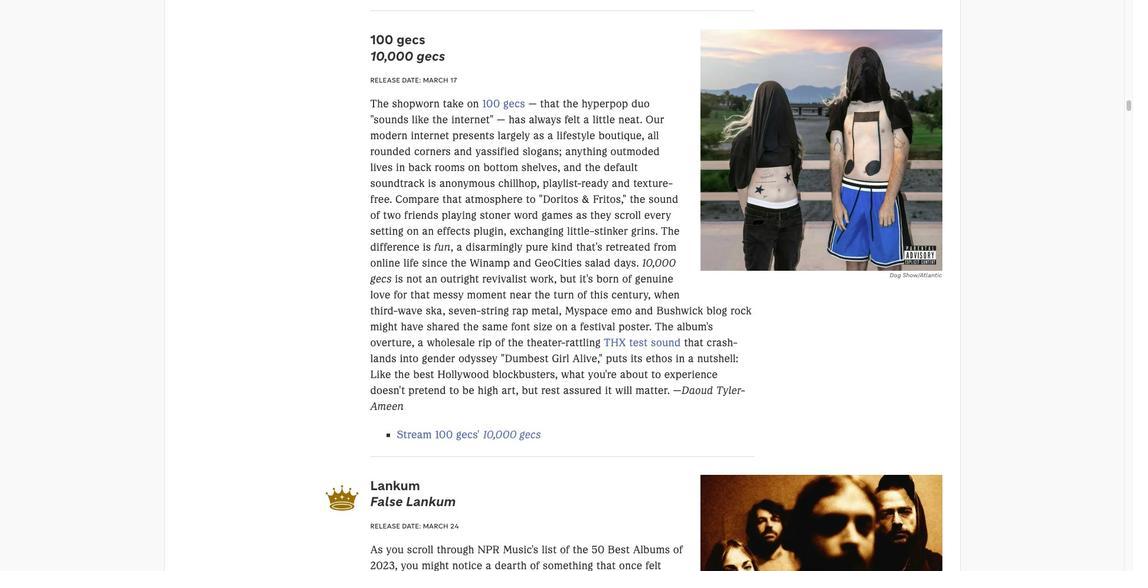 Task type: describe. For each thing, give the bounding box(es) containing it.
wholesale
[[427, 337, 475, 350]]

string
[[481, 305, 509, 318]]

for
[[394, 289, 407, 302]]

and down presents
[[454, 145, 473, 158]]

kind
[[552, 241, 573, 254]]

near
[[510, 289, 532, 302]]

anonymous
[[440, 177, 495, 190]]

on up internet"
[[467, 98, 479, 111]]

100 gecs 10,000 gecs
[[371, 31, 445, 64]]

from
[[654, 241, 677, 254]]

bushwick
[[657, 305, 704, 318]]

and down default
[[612, 177, 630, 190]]

the inside as you scroll through npr music's list of the 50 best albums of 2023, you might notice a dearth of something that once fel
[[573, 544, 589, 557]]

rip
[[479, 337, 492, 350]]

girl
[[552, 353, 570, 366]]

2 horizontal spatial to
[[652, 369, 662, 382]]

1 vertical spatial is
[[423, 241, 431, 254]]

have
[[401, 321, 424, 334]]

the inside that crash- lands into gender odyssey "dumbest girl alive," puts its ethos in a nutshell: like the best hollywood blockbusters, what you're about to experience doesn't pretend to be high art, but rest assured it will matter. —
[[395, 369, 410, 382]]

hollywood
[[438, 369, 490, 382]]

on inside is not an outright revivalist work, but it's born of genuine love for that messy moment near the turn of this century, when third-wave ska, seven-string rap metal, myspace emo and bushwick blog rock might have shared the same font size on a festival poster. the album's overture, a wholesale rip of the theater-rattling
[[556, 321, 568, 334]]

fritos,"
[[593, 193, 627, 206]]

anything
[[566, 145, 608, 158]]

plugin,
[[474, 225, 507, 238]]

poster.
[[619, 321, 652, 334]]

100 gecs link
[[483, 98, 526, 111]]

on up anonymous
[[468, 161, 480, 174]]

font
[[511, 321, 531, 334]]

duo
[[632, 98, 650, 111]]

lankum false lankum
[[371, 477, 456, 510]]

corners
[[414, 145, 451, 158]]

hyperpop
[[582, 98, 629, 111]]

internet"
[[452, 114, 494, 127]]

myspace
[[565, 305, 608, 318]]

yassified
[[476, 145, 520, 158]]

every
[[645, 209, 672, 222]]

a inside , a disarmingly pure kind that's retreated from online life since the winamp and geocities salad days.
[[457, 241, 463, 254]]

24
[[451, 522, 459, 531]]

1 horizontal spatial as
[[576, 209, 587, 222]]

it's
[[580, 273, 594, 286]]

days.
[[614, 257, 639, 270]]

shopworn
[[392, 98, 440, 111]]

1 horizontal spatial —
[[529, 98, 537, 111]]

date: for 24
[[402, 522, 421, 531]]

a up rattling
[[571, 321, 577, 334]]

like
[[371, 369, 391, 382]]

thx
[[604, 337, 626, 350]]

that inside is not an outright revivalist work, but it's born of genuine love for that messy moment near the turn of this century, when third-wave ska, seven-string rap metal, myspace emo and bushwick blog rock might have shared the same font size on a festival poster. the album's overture, a wholesale rip of the theater-rattling
[[411, 289, 430, 302]]

shelves,
[[522, 161, 561, 174]]

best
[[608, 544, 630, 557]]

stream 100 gecs' 10,000 gecs
[[397, 429, 541, 442]]

its
[[631, 353, 643, 366]]

gecs inside 10,000 gecs
[[371, 273, 392, 286]]

2023,
[[371, 560, 398, 572]]

10,000 gecs
[[371, 257, 676, 286]]

little
[[593, 114, 616, 127]]

on down friends
[[407, 225, 419, 238]]

has
[[509, 114, 526, 127]]

soundtrack
[[371, 177, 425, 190]]

slogans;
[[523, 145, 563, 158]]

the down work,
[[535, 289, 551, 302]]

the down 'texture-'
[[630, 193, 646, 206]]

march for 17
[[423, 76, 449, 85]]

is not an outright revivalist work, but it's born of genuine love for that messy moment near the turn of this century, when third-wave ska, seven-string rap metal, myspace emo and bushwick blog rock might have shared the same font size on a festival poster. the album's overture, a wholesale rip of the theater-rattling
[[371, 273, 752, 350]]

npr
[[478, 544, 500, 557]]

pure
[[526, 241, 549, 254]]

might inside is not an outright revivalist work, but it's born of genuine love for that messy moment near the turn of this century, when third-wave ska, seven-string rap metal, myspace emo and bushwick blog rock might have shared the same font size on a festival poster. the album's overture, a wholesale rip of the theater-rattling
[[371, 321, 398, 334]]

of down music's on the left bottom of the page
[[530, 560, 540, 572]]

is inside is not an outright revivalist work, but it's born of genuine love for that messy moment near the turn of this century, when third-wave ska, seven-string rap metal, myspace emo and bushwick blog rock might have shared the same font size on a festival poster. the album's overture, a wholesale rip of the theater-rattling
[[395, 273, 403, 286]]

the down the shopworn take on 100 gecs
[[433, 114, 448, 127]]

ska,
[[426, 305, 446, 318]]

crash-
[[707, 337, 738, 350]]

"dumbest
[[501, 353, 549, 366]]

shared
[[427, 321, 460, 334]]

scroll inside — that the hyperpop duo "sounds like the internet" — has always felt a little neat. our modern internet presents largely as a lifestyle boutique, all rounded corners and yassified slogans; anything outmoded lives in back rooms on bottom shelves, and the default soundtrack is anonymous chillhop, playlist-ready and texture- free. compare that atmosphere to "doritos & fritos," the sound of two friends playing stoner word games as they scroll every setting on an effects plugin, exchanging little-stinker grins. the difference is
[[615, 209, 642, 222]]

like
[[412, 114, 430, 127]]

about
[[620, 369, 649, 382]]

friends
[[405, 209, 439, 222]]

100 gecs. image
[[701, 29, 943, 271]]

10,000 inside 10,000 gecs
[[642, 257, 676, 270]]

dog show/atlantic
[[890, 272, 943, 279]]

daoud
[[682, 385, 714, 398]]

little-
[[567, 225, 595, 238]]

what
[[561, 369, 585, 382]]

&
[[582, 193, 590, 206]]

blog
[[707, 305, 728, 318]]

two
[[383, 209, 401, 222]]

love
[[371, 289, 391, 302]]

rock
[[731, 305, 752, 318]]

the down seven-
[[463, 321, 479, 334]]

the up felt
[[563, 98, 579, 111]]

best
[[413, 369, 435, 382]]

once
[[619, 560, 643, 572]]

back
[[409, 161, 432, 174]]

a down always
[[548, 129, 554, 142]]

the down font
[[508, 337, 524, 350]]

all
[[648, 129, 660, 142]]

in inside that crash- lands into gender odyssey "dumbest girl alive," puts its ethos in a nutshell: like the best hollywood blockbusters, what you're about to experience doesn't pretend to be high art, but rest assured it will matter. —
[[676, 353, 685, 366]]

wave
[[398, 305, 423, 318]]

largely
[[498, 129, 530, 142]]

0 vertical spatial as
[[534, 129, 545, 142]]

tyler-
[[717, 385, 746, 398]]

albums
[[633, 544, 670, 557]]

that inside that crash- lands into gender odyssey "dumbest girl alive," puts its ethos in a nutshell: like the best hollywood blockbusters, what you're about to experience doesn't pretend to be high art, but rest assured it will matter. —
[[684, 337, 704, 350]]

revivalist
[[483, 273, 527, 286]]

of right list
[[560, 544, 570, 557]]

assured
[[564, 385, 602, 398]]

of right rip
[[495, 337, 505, 350]]

not
[[407, 273, 423, 286]]

the inside — that the hyperpop duo "sounds like the internet" — has always felt a little neat. our modern internet presents largely as a lifestyle boutique, all rounded corners and yassified slogans; anything outmoded lives in back rooms on bottom shelves, and the default soundtrack is anonymous chillhop, playlist-ready and texture- free. compare that atmosphere to "doritos & fritos," the sound of two friends playing stoner word games as they scroll every setting on an effects plugin, exchanging little-stinker grins. the difference is
[[662, 225, 680, 238]]

0 horizontal spatial —
[[497, 114, 506, 127]]

that's
[[577, 241, 603, 254]]

playlist-
[[543, 177, 582, 190]]

sound inside — that the hyperpop duo "sounds like the internet" — has always felt a little neat. our modern internet presents largely as a lifestyle boutique, all rounded corners and yassified slogans; anything outmoded lives in back rooms on bottom shelves, and the default soundtrack is anonymous chillhop, playlist-ready and texture- free. compare that atmosphere to "doritos & fritos," the sound of two friends playing stoner word games as they scroll every setting on an effects plugin, exchanging little-stinker grins. the difference is
[[649, 193, 679, 206]]

lives
[[371, 161, 393, 174]]



Task type: locate. For each thing, give the bounding box(es) containing it.
march for 24
[[423, 522, 449, 531]]

1 vertical spatial 10,000
[[642, 257, 676, 270]]

release for release date: march 17
[[371, 76, 400, 85]]

10,000 right gecs'
[[483, 429, 517, 442]]

2 vertical spatial 100
[[435, 429, 453, 442]]

as up slogans;
[[534, 129, 545, 142]]

a up experience
[[689, 353, 695, 366]]

high
[[478, 385, 499, 398]]

will
[[615, 385, 633, 398]]

1 vertical spatial in
[[676, 353, 685, 366]]

release date: march 24
[[371, 522, 459, 531]]

is left fun
[[423, 241, 431, 254]]

and down 'pure'
[[513, 257, 532, 270]]

third-
[[371, 305, 398, 318]]

2 march from the top
[[423, 522, 449, 531]]

release down false
[[371, 522, 400, 531]]

0 horizontal spatial to
[[450, 385, 460, 398]]

compare
[[396, 193, 440, 206]]

1 vertical spatial to
[[652, 369, 662, 382]]

in up experience
[[676, 353, 685, 366]]

a down npr
[[486, 560, 492, 572]]

a right felt
[[584, 114, 590, 127]]

0 horizontal spatial but
[[522, 385, 538, 398]]

100 left gecs'
[[435, 429, 453, 442]]

emo
[[611, 305, 632, 318]]

date: down lankum false lankum
[[402, 522, 421, 531]]

the up outright
[[451, 257, 467, 270]]

a
[[584, 114, 590, 127], [548, 129, 554, 142], [457, 241, 463, 254], [571, 321, 577, 334], [418, 337, 424, 350], [689, 353, 695, 366], [486, 560, 492, 572]]

100 inside 100 gecs 10,000 gecs
[[371, 31, 394, 48]]

0 vertical spatial 10,000
[[371, 48, 413, 64]]

1 release from the top
[[371, 76, 400, 85]]

that down 50
[[597, 560, 616, 572]]

the inside , a disarmingly pure kind that's retreated from online life since the winamp and geocities salad days.
[[451, 257, 467, 270]]

work,
[[530, 273, 557, 286]]

odyssey
[[459, 353, 498, 366]]

to down ethos
[[652, 369, 662, 382]]

but down blockbusters,
[[522, 385, 538, 398]]

0 vertical spatial march
[[423, 76, 449, 85]]

1 vertical spatial release
[[371, 522, 400, 531]]

— up always
[[529, 98, 537, 111]]

0 vertical spatial you
[[386, 544, 404, 557]]

to left be on the left bottom
[[450, 385, 460, 398]]

the up 'ready'
[[585, 161, 601, 174]]

that down album's
[[684, 337, 704, 350]]

life
[[404, 257, 419, 270]]

retreated
[[606, 241, 651, 254]]

date:
[[402, 76, 421, 85], [402, 522, 421, 531]]

a down have
[[418, 337, 424, 350]]

of left two at the top left
[[371, 209, 380, 222]]

1 vertical spatial march
[[423, 522, 449, 531]]

messy
[[433, 289, 464, 302]]

ethos
[[646, 353, 673, 366]]

2 vertical spatial —
[[673, 385, 682, 398]]

0 horizontal spatial might
[[371, 321, 398, 334]]

the left 50
[[573, 544, 589, 557]]

1 horizontal spatial to
[[526, 193, 536, 206]]

1 vertical spatial might
[[422, 560, 449, 572]]

0 vertical spatial date:
[[402, 76, 421, 85]]

image credit element
[[701, 271, 943, 280]]

salad
[[585, 257, 611, 270]]

fun
[[435, 241, 451, 254]]

size
[[534, 321, 553, 334]]

of down days.
[[623, 273, 632, 286]]

is left not
[[395, 273, 403, 286]]

but inside is not an outright revivalist work, but it's born of genuine love for that messy moment near the turn of this century, when third-wave ska, seven-string rap metal, myspace emo and bushwick blog rock might have shared the same font size on a festival poster. the album's overture, a wholesale rip of the theater-rattling
[[560, 273, 577, 286]]

a right , in the top left of the page
[[457, 241, 463, 254]]

nutshell:
[[698, 353, 739, 366]]

1 horizontal spatial scroll
[[615, 209, 642, 222]]

date: up shopworn
[[402, 76, 421, 85]]

1 vertical spatial sound
[[651, 337, 681, 350]]

always
[[529, 114, 562, 127]]

of inside — that the hyperpop duo "sounds like the internet" — has always felt a little neat. our modern internet presents largely as a lifestyle boutique, all rounded corners and yassified slogans; anything outmoded lives in back rooms on bottom shelves, and the default soundtrack is anonymous chillhop, playlist-ready and texture- free. compare that atmosphere to "doritos & fritos," the sound of two friends playing stoner word games as they scroll every setting on an effects plugin, exchanging little-stinker grins. the difference is
[[371, 209, 380, 222]]

1 march from the top
[[423, 76, 449, 85]]

release for release date: march 24
[[371, 522, 400, 531]]

sound up every
[[649, 193, 679, 206]]

since
[[422, 257, 448, 270]]

modern
[[371, 129, 408, 142]]

moment
[[467, 289, 507, 302]]

— that the hyperpop duo "sounds like the internet" — has always felt a little neat. our modern internet presents largely as a lifestyle boutique, all rounded corners and yassified slogans; anything outmoded lives in back rooms on bottom shelves, and the default soundtrack is anonymous chillhop, playlist-ready and texture- free. compare that atmosphere to "doritos & fritos," the sound of two friends playing stoner word games as they scroll every setting on an effects plugin, exchanging little-stinker grins. the difference is
[[371, 98, 680, 254]]

that inside as you scroll through npr music's list of the 50 best albums of 2023, you might notice a dearth of something that once fel
[[597, 560, 616, 572]]

as up little-
[[576, 209, 587, 222]]

in
[[396, 161, 405, 174], [676, 353, 685, 366]]

and inside , a disarmingly pure kind that's retreated from online life since the winamp and geocities salad days.
[[513, 257, 532, 270]]

0 vertical spatial an
[[422, 225, 434, 238]]

to up 'word'
[[526, 193, 536, 206]]

2 horizontal spatial —
[[673, 385, 682, 398]]

gecs'
[[456, 429, 480, 442]]

that crash- lands into gender odyssey "dumbest girl alive," puts its ethos in a nutshell: like the best hollywood blockbusters, what you're about to experience doesn't pretend to be high art, but rest assured it will matter. —
[[371, 337, 739, 398]]

2 vertical spatial the
[[655, 321, 674, 334]]

experience
[[665, 369, 718, 382]]

"sounds
[[371, 114, 409, 127]]

when
[[654, 289, 680, 302]]

stoner
[[480, 209, 511, 222]]

0 horizontal spatial scroll
[[407, 544, 434, 557]]

2 vertical spatial 10,000
[[483, 429, 517, 442]]

online
[[371, 257, 401, 270]]

an down friends
[[422, 225, 434, 238]]

but up 'turn'
[[560, 273, 577, 286]]

is down back
[[428, 177, 437, 190]]

felt
[[565, 114, 581, 127]]

1 vertical spatial you
[[401, 560, 419, 572]]

0 horizontal spatial as
[[534, 129, 545, 142]]

— down experience
[[673, 385, 682, 398]]

sound up ethos
[[651, 337, 681, 350]]

scroll up stinker
[[615, 209, 642, 222]]

and
[[454, 145, 473, 158], [564, 161, 582, 174], [612, 177, 630, 190], [513, 257, 532, 270], [635, 305, 654, 318]]

free.
[[371, 193, 392, 206]]

scroll inside as you scroll through npr music's list of the 50 best albums of 2023, you might notice a dearth of something that once fel
[[407, 544, 434, 557]]

on right size
[[556, 321, 568, 334]]

0 vertical spatial to
[[526, 193, 536, 206]]

theater-
[[527, 337, 566, 350]]

bottom
[[484, 161, 519, 174]]

an down since
[[426, 273, 438, 286]]

and up poster.
[[635, 305, 654, 318]]

rooms
[[435, 161, 465, 174]]

be
[[463, 385, 475, 398]]

something
[[543, 560, 594, 572]]

100
[[371, 31, 394, 48], [483, 98, 500, 111], [435, 429, 453, 442]]

a inside as you scroll through npr music's list of the 50 best albums of 2023, you might notice a dearth of something that once fel
[[486, 560, 492, 572]]

of down it's
[[578, 289, 587, 302]]

march left 24
[[423, 522, 449, 531]]

1 vertical spatial an
[[426, 273, 438, 286]]

the down into
[[395, 369, 410, 382]]

an inside is not an outright revivalist work, but it's born of genuine love for that messy moment near the turn of this century, when third-wave ska, seven-string rap metal, myspace emo and bushwick blog rock might have shared the same font size on a festival poster. the album's overture, a wholesale rip of the theater-rattling
[[426, 273, 438, 286]]

might down third-
[[371, 321, 398, 334]]

grins.
[[632, 225, 658, 238]]

0 vertical spatial the
[[371, 98, 389, 111]]

2 date: from the top
[[402, 522, 421, 531]]

you right 2023,
[[401, 560, 419, 572]]

a inside that crash- lands into gender odyssey "dumbest girl alive," puts its ethos in a nutshell: like the best hollywood blockbusters, what you're about to experience doesn't pretend to be high art, but rest assured it will matter. —
[[689, 353, 695, 366]]

— left has
[[497, 114, 506, 127]]

the shopworn take on 100 gecs
[[371, 98, 526, 111]]

gender
[[422, 353, 456, 366]]

0 vertical spatial release
[[371, 76, 400, 85]]

march
[[423, 76, 449, 85], [423, 522, 449, 531]]

in up soundtrack
[[396, 161, 405, 174]]

2 horizontal spatial 10,000
[[642, 257, 676, 270]]

take
[[443, 98, 464, 111]]

thx test sound link
[[604, 337, 681, 350]]

1 vertical spatial 100
[[483, 98, 500, 111]]

10,000 up genuine
[[642, 257, 676, 270]]

1 date: from the top
[[402, 76, 421, 85]]

1 vertical spatial the
[[662, 225, 680, 238]]

2 vertical spatial to
[[450, 385, 460, 398]]

of right albums
[[674, 544, 683, 557]]

stinker
[[595, 225, 628, 238]]

0 vertical spatial scroll
[[615, 209, 642, 222]]

in inside — that the hyperpop duo "sounds like the internet" — has always felt a little neat. our modern internet presents largely as a lifestyle boutique, all rounded corners and yassified slogans; anything outmoded lives in back rooms on bottom shelves, and the default soundtrack is anonymous chillhop, playlist-ready and texture- free. compare that atmosphere to "doritos & fritos," the sound of two friends playing stoner word games as they scroll every setting on an effects plugin, exchanging little-stinker grins. the difference is
[[396, 161, 405, 174]]

1 vertical spatial as
[[576, 209, 587, 222]]

the up "sounds
[[371, 98, 389, 111]]

lands
[[371, 353, 397, 366]]

music's
[[503, 544, 539, 557]]

as
[[371, 544, 383, 557]]

2 horizontal spatial 100
[[483, 98, 500, 111]]

1 horizontal spatial in
[[676, 353, 685, 366]]

alive,"
[[573, 353, 603, 366]]

50
[[592, 544, 605, 557]]

chillhop,
[[499, 177, 540, 190]]

gecs
[[397, 31, 426, 48], [417, 48, 445, 64], [503, 98, 526, 111], [371, 273, 392, 286], [520, 429, 541, 442]]

daoud tyler- ameen
[[371, 385, 746, 413]]

the down bushwick
[[655, 321, 674, 334]]

notice
[[453, 560, 483, 572]]

boutique,
[[599, 129, 645, 142]]

an inside — that the hyperpop duo "sounds like the internet" — has always felt a little neat. our modern internet presents largely as a lifestyle boutique, all rounded corners and yassified slogans; anything outmoded lives in back rooms on bottom shelves, and the default soundtrack is anonymous chillhop, playlist-ready and texture- free. compare that atmosphere to "doritos & fritos," the sound of two friends playing stoner word games as they scroll every setting on an effects plugin, exchanging little-stinker grins. the difference is
[[422, 225, 434, 238]]

difference
[[371, 241, 420, 254]]

— inside that crash- lands into gender odyssey "dumbest girl alive," puts its ethos in a nutshell: like the best hollywood blockbusters, what you're about to experience doesn't pretend to be high art, but rest assured it will matter. —
[[673, 385, 682, 398]]

playing
[[442, 209, 477, 222]]

rap
[[513, 305, 529, 318]]

2 release from the top
[[371, 522, 400, 531]]

the inside is not an outright revivalist work, but it's born of genuine love for that messy moment near the turn of this century, when third-wave ska, seven-string rap metal, myspace emo and bushwick blog rock might have shared the same font size on a festival poster. the album's overture, a wholesale rip of the theater-rattling
[[655, 321, 674, 334]]

texture-
[[634, 177, 673, 190]]

scroll
[[615, 209, 642, 222], [407, 544, 434, 557]]

0 vertical spatial in
[[396, 161, 405, 174]]

that up always
[[540, 98, 560, 111]]

same
[[482, 321, 508, 334]]

our
[[646, 114, 665, 127]]

0 vertical spatial —
[[529, 98, 537, 111]]

1 horizontal spatial 10,000
[[483, 429, 517, 442]]

doesn't
[[371, 385, 405, 398]]

100 up internet"
[[483, 98, 500, 111]]

and up playlist-
[[564, 161, 582, 174]]

the up from
[[662, 225, 680, 238]]

"doritos
[[539, 193, 579, 206]]

1 vertical spatial —
[[497, 114, 506, 127]]

march left 17
[[423, 76, 449, 85]]

to inside — that the hyperpop duo "sounds like the internet" — has always felt a little neat. our modern internet presents largely as a lifestyle boutique, all rounded corners and yassified slogans; anything outmoded lives in back rooms on bottom shelves, and the default soundtrack is anonymous chillhop, playlist-ready and texture- free. compare that atmosphere to "doritos & fritos," the sound of two friends playing stoner word games as they scroll every setting on an effects plugin, exchanging little-stinker grins. the difference is
[[526, 193, 536, 206]]

0 horizontal spatial 10,000
[[371, 48, 413, 64]]

might
[[371, 321, 398, 334], [422, 560, 449, 572]]

genuine
[[635, 273, 674, 286]]

0 vertical spatial is
[[428, 177, 437, 190]]

1 vertical spatial but
[[522, 385, 538, 398]]

1 horizontal spatial might
[[422, 560, 449, 572]]

0 vertical spatial but
[[560, 273, 577, 286]]

0 horizontal spatial in
[[396, 161, 405, 174]]

1 horizontal spatial 100
[[435, 429, 453, 442]]

1 vertical spatial date:
[[402, 522, 421, 531]]

0 vertical spatial sound
[[649, 193, 679, 206]]

0 horizontal spatial 100
[[371, 31, 394, 48]]

list
[[542, 544, 557, 557]]

10,000 inside 100 gecs 10,000 gecs
[[371, 48, 413, 64]]

scroll down release date: march 24
[[407, 544, 434, 557]]

that down not
[[411, 289, 430, 302]]

date: for 17
[[402, 76, 421, 85]]

0 vertical spatial 100
[[371, 31, 394, 48]]

2 vertical spatial is
[[395, 273, 403, 286]]

0 vertical spatial might
[[371, 321, 398, 334]]

exchanging
[[510, 225, 564, 238]]

century,
[[612, 289, 651, 302]]

might inside as you scroll through npr music's list of the 50 best albums of 2023, you might notice a dearth of something that once fel
[[422, 560, 449, 572]]

this
[[591, 289, 609, 302]]

seven-
[[449, 305, 481, 318]]

it
[[605, 385, 612, 398]]

1 vertical spatial scroll
[[407, 544, 434, 557]]

10,000 up the release date: march 17
[[371, 48, 413, 64]]

but inside that crash- lands into gender odyssey "dumbest girl alive," puts its ethos in a nutshell: like the best hollywood blockbusters, what you're about to experience doesn't pretend to be high art, but rest assured it will matter. —
[[522, 385, 538, 398]]

and inside is not an outright revivalist work, but it's born of genuine love for that messy moment near the turn of this century, when third-wave ska, seven-string rap metal, myspace emo and bushwick blog rock might have shared the same font size on a festival poster. the album's overture, a wholesale rip of the theater-rattling
[[635, 305, 654, 318]]

100 up the release date: march 17
[[371, 31, 394, 48]]

10,000
[[371, 48, 413, 64], [642, 257, 676, 270], [483, 429, 517, 442]]

release date: march 17
[[371, 76, 457, 85]]

that up the playing
[[443, 193, 462, 206]]

release up shopworn
[[371, 76, 400, 85]]

you right as
[[386, 544, 404, 557]]

lankum, false lankum image
[[701, 475, 943, 572]]

might down through
[[422, 560, 449, 572]]

release
[[371, 76, 400, 85], [371, 522, 400, 531]]

1 horizontal spatial but
[[560, 273, 577, 286]]



Task type: vqa. For each thing, say whether or not it's contained in the screenshot.
Adès
no



